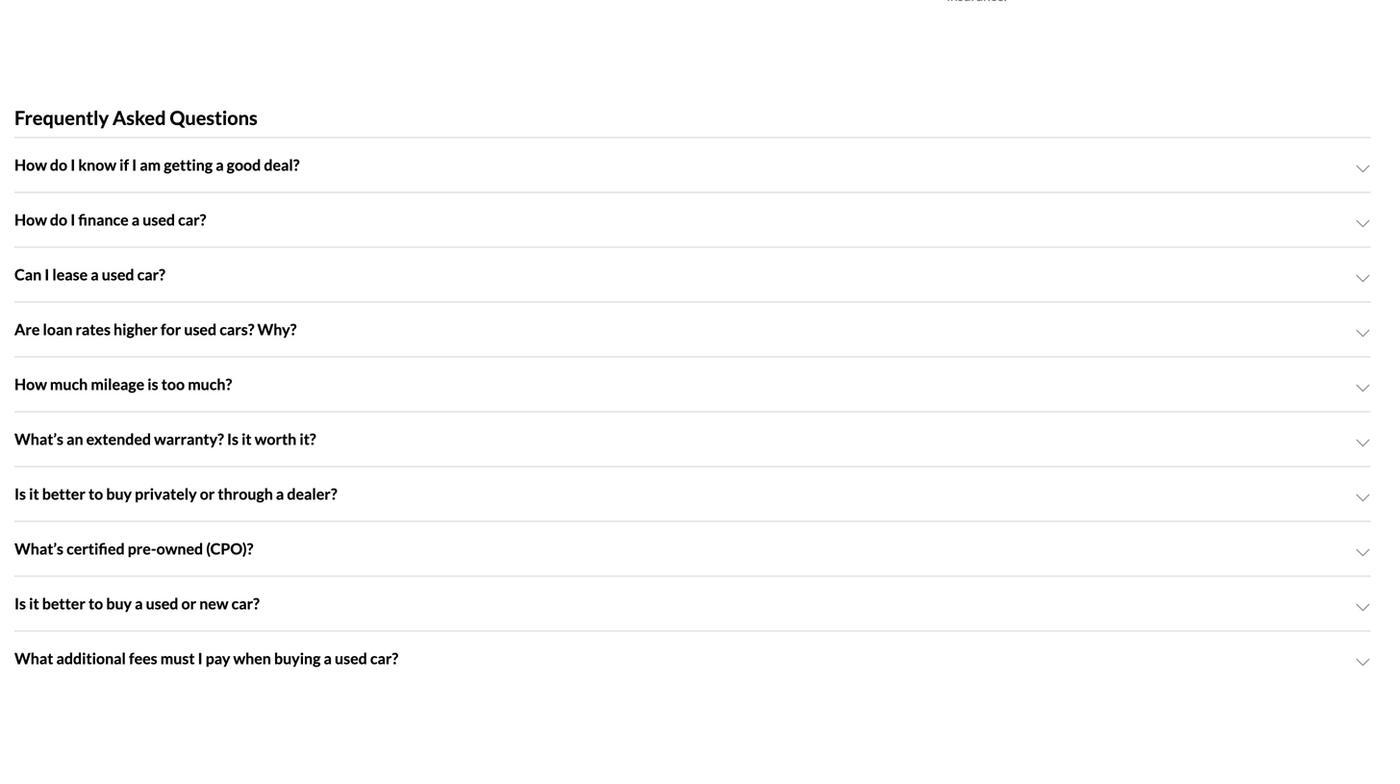 Task type: describe. For each thing, give the bounding box(es) containing it.
much?
[[188, 375, 232, 394]]

a down pre-
[[135, 594, 143, 613]]

chevron down image inside how much mileage is too much? dropdown button
[[1356, 381, 1371, 396]]

rates
[[76, 320, 111, 339]]

buy for a
[[106, 594, 132, 613]]

what
[[14, 649, 53, 668]]

(cpo)?
[[206, 539, 254, 558]]

car? up are loan rates higher for used cars? why?
[[137, 265, 165, 284]]

or inside dropdown button
[[181, 594, 196, 613]]

how for how do i know if i am getting a good deal?
[[14, 155, 47, 174]]

a right finance
[[132, 210, 140, 229]]

what's an extended warranty? is it worth it? button
[[14, 412, 1371, 466]]

a right lease at the top left
[[91, 265, 99, 284]]

are
[[14, 320, 40, 339]]

an
[[66, 430, 83, 448]]

is for is it better to buy a used or new car?
[[14, 594, 26, 613]]

it for is it better to buy privately or through a dealer?
[[29, 485, 39, 503]]

better for is it better to buy privately or through a dealer?
[[42, 485, 86, 503]]

a inside dropdown button
[[276, 485, 284, 503]]

when
[[233, 649, 271, 668]]

buying
[[274, 649, 321, 668]]

to for privately
[[88, 485, 103, 503]]

asked
[[113, 106, 166, 129]]

is it better to buy privately or through a dealer? button
[[14, 467, 1371, 521]]

getting
[[164, 155, 213, 174]]

what additional fees must i pay when buying a used car? button
[[14, 632, 1371, 686]]

know
[[78, 155, 116, 174]]

mileage
[[91, 375, 145, 394]]

car? right new in the bottom left of the page
[[232, 594, 260, 613]]

is
[[148, 375, 158, 394]]

is it better to buy a used or new car? button
[[14, 577, 1371, 631]]

cars?
[[220, 320, 255, 339]]

i inside how do i finance a used car? dropdown button
[[70, 210, 75, 229]]

worth
[[255, 430, 297, 448]]

must
[[160, 649, 195, 668]]

how do i know if i am getting a good deal? button
[[14, 138, 1371, 192]]

used inside what additional fees must i pay when buying a used car? dropdown button
[[335, 649, 367, 668]]

higher
[[114, 320, 158, 339]]

what's for what's an extended warranty? is it worth it?
[[14, 430, 64, 448]]

it?
[[300, 430, 316, 448]]

for
[[161, 320, 181, 339]]

do for finance
[[50, 210, 68, 229]]

a right buying
[[324, 649, 332, 668]]

how do i finance a used car?
[[14, 210, 206, 229]]

chevron down image inside can i lease a used car? dropdown button
[[1356, 271, 1371, 286]]

new
[[199, 594, 229, 613]]

car? down the getting
[[178, 210, 206, 229]]

chevron down image for worth
[[1356, 435, 1371, 451]]

what's certified pre-owned (cpo)?
[[14, 539, 254, 558]]



Task type: vqa. For each thing, say whether or not it's contained in the screenshot.
(CPO)?
yes



Task type: locate. For each thing, give the bounding box(es) containing it.
0 vertical spatial buy
[[106, 485, 132, 503]]

frequently
[[14, 106, 109, 129]]

chevron down image
[[1356, 161, 1371, 177], [1356, 216, 1371, 231], [1356, 381, 1371, 396], [1356, 435, 1371, 451], [1356, 545, 1371, 561], [1356, 600, 1371, 615], [1356, 655, 1371, 670]]

2 vertical spatial how
[[14, 375, 47, 394]]

to down certified
[[88, 594, 103, 613]]

a
[[216, 155, 224, 174], [132, 210, 140, 229], [91, 265, 99, 284], [276, 485, 284, 503], [135, 594, 143, 613], [324, 649, 332, 668]]

i left pay on the bottom left of the page
[[198, 649, 203, 668]]

how for how do i finance a used car?
[[14, 210, 47, 229]]

is it better to buy privately or through a dealer?
[[14, 485, 337, 503]]

1 vertical spatial how
[[14, 210, 47, 229]]

0 vertical spatial do
[[50, 155, 68, 174]]

pre-
[[128, 539, 156, 558]]

i left know
[[70, 155, 75, 174]]

2 do from the top
[[50, 210, 68, 229]]

1 vertical spatial is
[[14, 485, 26, 503]]

0 vertical spatial what's
[[14, 430, 64, 448]]

how left much
[[14, 375, 47, 394]]

1 vertical spatial buy
[[106, 594, 132, 613]]

2 what's from the top
[[14, 539, 64, 558]]

0 horizontal spatial or
[[181, 594, 196, 613]]

1 what's from the top
[[14, 430, 64, 448]]

chevron down image inside are loan rates higher for used cars? why? "dropdown button"
[[1356, 326, 1371, 341]]

1 vertical spatial to
[[88, 594, 103, 613]]

owned
[[156, 539, 203, 558]]

or inside dropdown button
[[200, 485, 215, 503]]

0 vertical spatial better
[[42, 485, 86, 503]]

used right buying
[[335, 649, 367, 668]]

5 chevron down image from the top
[[1356, 545, 1371, 561]]

through
[[218, 485, 273, 503]]

additional
[[56, 649, 126, 668]]

2 vertical spatial is
[[14, 594, 26, 613]]

1 do from the top
[[50, 155, 68, 174]]

it inside is it better to buy a used or new car? dropdown button
[[29, 594, 39, 613]]

loan
[[43, 320, 73, 339]]

better up additional
[[42, 594, 86, 613]]

how inside how much mileage is too much? dropdown button
[[14, 375, 47, 394]]

chevron down image inside is it better to buy privately or through a dealer? dropdown button
[[1356, 490, 1371, 506]]

better inside dropdown button
[[42, 594, 86, 613]]

dealer?
[[287, 485, 337, 503]]

1 horizontal spatial or
[[200, 485, 215, 503]]

1 to from the top
[[88, 485, 103, 503]]

frequently asked questions
[[14, 106, 258, 129]]

is for is it better to buy privately or through a dealer?
[[14, 485, 26, 503]]

a left dealer?
[[276, 485, 284, 503]]

2 buy from the top
[[106, 594, 132, 613]]

2 chevron down image from the top
[[1356, 216, 1371, 231]]

chevron down image for why?
[[1356, 326, 1371, 341]]

car?
[[178, 210, 206, 229], [137, 265, 165, 284], [232, 594, 260, 613], [370, 649, 399, 668]]

0 vertical spatial to
[[88, 485, 103, 503]]

can i lease a used car? button
[[14, 248, 1371, 302]]

how
[[14, 155, 47, 174], [14, 210, 47, 229], [14, 375, 47, 394]]

or left new in the bottom left of the page
[[181, 594, 196, 613]]

chevron down image for am
[[1356, 161, 1371, 177]]

used inside can i lease a used car? dropdown button
[[102, 265, 134, 284]]

are loan rates higher for used cars? why?
[[14, 320, 297, 339]]

1 vertical spatial do
[[50, 210, 68, 229]]

do
[[50, 155, 68, 174], [50, 210, 68, 229]]

to inside dropdown button
[[88, 594, 103, 613]]

better
[[42, 485, 86, 503], [42, 594, 86, 613]]

fees
[[129, 649, 158, 668]]

it inside is it better to buy privately or through a dealer? dropdown button
[[29, 485, 39, 503]]

to inside dropdown button
[[88, 485, 103, 503]]

it inside what's an extended warranty? is it worth it? dropdown button
[[242, 430, 252, 448]]

is
[[227, 430, 239, 448], [14, 485, 26, 503], [14, 594, 26, 613]]

can
[[14, 265, 42, 284]]

much
[[50, 375, 88, 394]]

0 vertical spatial or
[[200, 485, 215, 503]]

i right can
[[45, 265, 49, 284]]

how down frequently
[[14, 155, 47, 174]]

1 chevron down image from the top
[[1356, 161, 1371, 177]]

chevron down image inside how do i know if i am getting a good deal? dropdown button
[[1356, 161, 1371, 177]]

3 how from the top
[[14, 375, 47, 394]]

0 vertical spatial it
[[242, 430, 252, 448]]

used left new in the bottom left of the page
[[146, 594, 178, 613]]

what's for what's certified pre-owned (cpo)?
[[14, 539, 64, 558]]

used inside is it better to buy a used or new car? dropdown button
[[146, 594, 178, 613]]

used inside how do i finance a used car? dropdown button
[[143, 210, 175, 229]]

chevron down image inside what's an extended warranty? is it worth it? dropdown button
[[1356, 435, 1371, 451]]

what's left 'an'
[[14, 430, 64, 448]]

to for a
[[88, 594, 103, 613]]

2 vertical spatial chevron down image
[[1356, 490, 1371, 506]]

deal?
[[264, 155, 300, 174]]

chevron down image inside is it better to buy a used or new car? dropdown button
[[1356, 600, 1371, 615]]

buy inside is it better to buy a used or new car? dropdown button
[[106, 594, 132, 613]]

1 vertical spatial it
[[29, 485, 39, 503]]

buy left the privately
[[106, 485, 132, 503]]

how inside how do i finance a used car? dropdown button
[[14, 210, 47, 229]]

car? right buying
[[370, 649, 399, 668]]

used down how do i know if i am getting a good deal?
[[143, 210, 175, 229]]

2 better from the top
[[42, 594, 86, 613]]

better down 'an'
[[42, 485, 86, 503]]

can i lease a used car?
[[14, 265, 165, 284]]

chevron down image inside what additional fees must i pay when buying a used car? dropdown button
[[1356, 655, 1371, 670]]

chevron down image for car?
[[1356, 216, 1371, 231]]

4 chevron down image from the top
[[1356, 435, 1371, 451]]

it for is it better to buy a used or new car?
[[29, 594, 39, 613]]

how up can
[[14, 210, 47, 229]]

good
[[227, 155, 261, 174]]

1 better from the top
[[42, 485, 86, 503]]

too
[[161, 375, 185, 394]]

better for is it better to buy a used or new car?
[[42, 594, 86, 613]]

or
[[200, 485, 215, 503], [181, 594, 196, 613]]

how do i know if i am getting a good deal?
[[14, 155, 300, 174]]

certified
[[66, 539, 125, 558]]

chevron down image inside how do i finance a used car? dropdown button
[[1356, 216, 1371, 231]]

if
[[119, 155, 129, 174]]

i inside what additional fees must i pay when buying a used car? dropdown button
[[198, 649, 203, 668]]

to up certified
[[88, 485, 103, 503]]

how inside how do i know if i am getting a good deal? dropdown button
[[14, 155, 47, 174]]

chevron down image inside what's certified pre-owned (cpo)? dropdown button
[[1356, 545, 1371, 561]]

buy inside is it better to buy privately or through a dealer? dropdown button
[[106, 485, 132, 503]]

are loan rates higher for used cars? why? button
[[14, 303, 1371, 357]]

chevron down image for when
[[1356, 655, 1371, 670]]

to
[[88, 485, 103, 503], [88, 594, 103, 613]]

do for know
[[50, 155, 68, 174]]

how much mileage is too much?
[[14, 375, 232, 394]]

0 vertical spatial is
[[227, 430, 239, 448]]

why?
[[257, 320, 297, 339]]

or left through
[[200, 485, 215, 503]]

1 vertical spatial what's
[[14, 539, 64, 558]]

what's
[[14, 430, 64, 448], [14, 539, 64, 558]]

how much mileage is too much? button
[[14, 357, 1371, 411]]

privately
[[135, 485, 197, 503]]

questions
[[170, 106, 258, 129]]

used right lease at the top left
[[102, 265, 134, 284]]

is inside dropdown button
[[14, 485, 26, 503]]

what's certified pre-owned (cpo)? button
[[14, 522, 1371, 576]]

3 chevron down image from the top
[[1356, 490, 1371, 506]]

used right for
[[184, 320, 217, 339]]

how do i finance a used car? button
[[14, 193, 1371, 247]]

it
[[242, 430, 252, 448], [29, 485, 39, 503], [29, 594, 39, 613]]

1 vertical spatial better
[[42, 594, 86, 613]]

i right the if
[[132, 155, 137, 174]]

7 chevron down image from the top
[[1356, 655, 1371, 670]]

buy
[[106, 485, 132, 503], [106, 594, 132, 613]]

warranty?
[[154, 430, 224, 448]]

1 how from the top
[[14, 155, 47, 174]]

what's an extended warranty? is it worth it?
[[14, 430, 316, 448]]

what's inside what's an extended warranty? is it worth it? dropdown button
[[14, 430, 64, 448]]

2 chevron down image from the top
[[1356, 326, 1371, 341]]

i
[[70, 155, 75, 174], [132, 155, 137, 174], [70, 210, 75, 229], [45, 265, 49, 284], [198, 649, 203, 668]]

what additional fees must i pay when buying a used car?
[[14, 649, 399, 668]]

6 chevron down image from the top
[[1356, 600, 1371, 615]]

what's left certified
[[14, 539, 64, 558]]

2 to from the top
[[88, 594, 103, 613]]

1 vertical spatial or
[[181, 594, 196, 613]]

2 vertical spatial it
[[29, 594, 39, 613]]

pay
[[206, 649, 230, 668]]

1 chevron down image from the top
[[1356, 271, 1371, 286]]

buy for privately
[[106, 485, 132, 503]]

a left good
[[216, 155, 224, 174]]

used inside are loan rates higher for used cars? why? "dropdown button"
[[184, 320, 217, 339]]

i left finance
[[70, 210, 75, 229]]

is it better to buy a used or new car?
[[14, 594, 260, 613]]

0 vertical spatial how
[[14, 155, 47, 174]]

0 vertical spatial chevron down image
[[1356, 271, 1371, 286]]

2 how from the top
[[14, 210, 47, 229]]

do left know
[[50, 155, 68, 174]]

do left finance
[[50, 210, 68, 229]]

chevron down image for used
[[1356, 600, 1371, 615]]

3 chevron down image from the top
[[1356, 381, 1371, 396]]

better inside dropdown button
[[42, 485, 86, 503]]

used
[[143, 210, 175, 229], [102, 265, 134, 284], [184, 320, 217, 339], [146, 594, 178, 613], [335, 649, 367, 668]]

what's inside what's certified pre-owned (cpo)? dropdown button
[[14, 539, 64, 558]]

extended
[[86, 430, 151, 448]]

chevron down image for through
[[1356, 490, 1371, 506]]

finance
[[78, 210, 129, 229]]

how for how much mileage is too much?
[[14, 375, 47, 394]]

chevron down image
[[1356, 271, 1371, 286], [1356, 326, 1371, 341], [1356, 490, 1371, 506]]

am
[[140, 155, 161, 174]]

buy down what's certified pre-owned (cpo)?
[[106, 594, 132, 613]]

i inside can i lease a used car? dropdown button
[[45, 265, 49, 284]]

1 buy from the top
[[106, 485, 132, 503]]

lease
[[52, 265, 88, 284]]

1 vertical spatial chevron down image
[[1356, 326, 1371, 341]]



